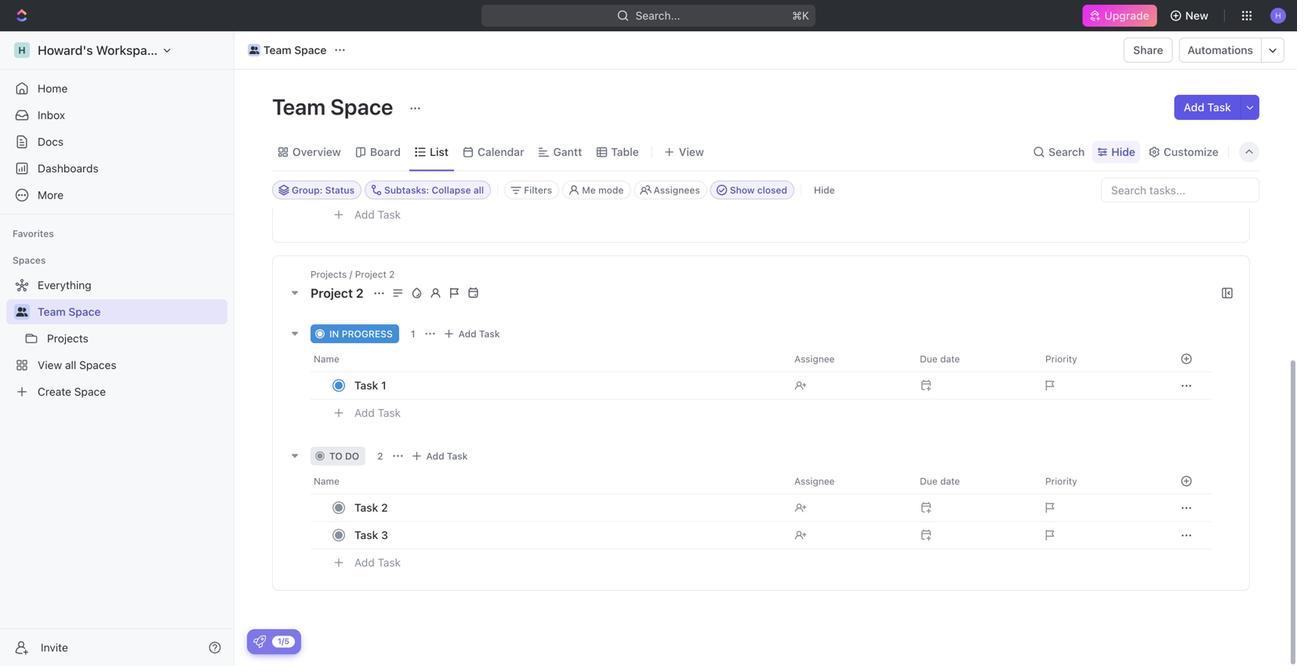 Task type: locate. For each thing, give the bounding box(es) containing it.
howard's workspace, , element
[[14, 42, 30, 58]]

1 vertical spatial priority button
[[1036, 469, 1162, 494]]

1 priority from the top
[[1046, 354, 1078, 365]]

tree containing everything
[[6, 273, 228, 405]]

0 horizontal spatial projects
[[47, 332, 88, 345]]

view
[[679, 146, 704, 158], [38, 359, 62, 372]]

search
[[1049, 146, 1085, 158]]

2 vertical spatial team space
[[38, 306, 101, 319]]

projects for projects
[[47, 332, 88, 345]]

me mode button
[[563, 181, 631, 200]]

0 vertical spatial date
[[941, 354, 960, 365]]

project
[[355, 269, 387, 280], [311, 286, 353, 301]]

task 3
[[355, 529, 388, 542]]

priority button for 2
[[1036, 469, 1162, 494]]

1 name button from the top
[[311, 347, 785, 372]]

projects up project 2
[[311, 269, 347, 280]]

1 due from the top
[[920, 354, 938, 365]]

1 vertical spatial team space
[[272, 94, 398, 120]]

2 date from the top
[[941, 476, 960, 487]]

projects inside sidebar navigation
[[47, 332, 88, 345]]

status
[[325, 185, 355, 196]]

all up create space
[[65, 359, 76, 372]]

sidebar navigation
[[0, 31, 238, 667]]

group: status
[[292, 185, 355, 196]]

1 horizontal spatial hide
[[1112, 146, 1136, 158]]

0 horizontal spatial team space link
[[38, 300, 224, 325]]

assignees
[[654, 185, 700, 196]]

1 assignee from the top
[[795, 354, 835, 365]]

projects
[[311, 269, 347, 280], [47, 332, 88, 345]]

1 vertical spatial due date button
[[911, 469, 1036, 494]]

name for to do
[[314, 476, 340, 487]]

more button
[[6, 183, 228, 208]]

1 vertical spatial name
[[314, 476, 340, 487]]

2 priority button from the top
[[1036, 469, 1162, 494]]

task inside task 2 link
[[355, 502, 378, 515]]

due for 1
[[920, 354, 938, 365]]

1 horizontal spatial view
[[679, 146, 704, 158]]

user group image
[[249, 46, 259, 54], [16, 308, 28, 317]]

name down in
[[314, 354, 340, 365]]

name button for 2
[[311, 469, 785, 494]]

0 vertical spatial hide
[[1112, 146, 1136, 158]]

collapse
[[432, 185, 471, 196]]

name button
[[311, 347, 785, 372], [311, 469, 785, 494]]

1 vertical spatial spaces
[[79, 359, 117, 372]]

spaces up create space link
[[79, 359, 117, 372]]

name
[[314, 354, 340, 365], [314, 476, 340, 487]]

1 date from the top
[[941, 354, 960, 365]]

0 horizontal spatial user group image
[[16, 308, 28, 317]]

assignees button
[[634, 181, 707, 200]]

2 due date from the top
[[920, 476, 960, 487]]

home
[[38, 82, 68, 95]]

mode
[[599, 185, 624, 196]]

share button
[[1124, 38, 1173, 63]]

space
[[294, 44, 327, 56], [331, 94, 393, 120], [68, 306, 101, 319], [74, 386, 106, 399]]

onboarding checklist button image
[[253, 636, 266, 649]]

project right /
[[355, 269, 387, 280]]

1 name from the top
[[314, 354, 340, 365]]

1 vertical spatial due
[[920, 476, 938, 487]]

2
[[389, 269, 395, 280], [356, 286, 364, 301], [377, 451, 383, 462], [381, 502, 388, 515]]

name button up task 1 link
[[311, 347, 785, 372]]

0 vertical spatial assignee button
[[785, 347, 911, 372]]

howard's workspace
[[38, 43, 161, 58]]

2 name button from the top
[[311, 469, 785, 494]]

due date
[[920, 354, 960, 365], [920, 476, 960, 487]]

1 horizontal spatial h
[[1276, 11, 1282, 20]]

do
[[345, 451, 359, 462]]

hide right 'closed'
[[814, 185, 835, 196]]

3
[[381, 529, 388, 542]]

priority for 1
[[1046, 354, 1078, 365]]

task
[[1208, 101, 1232, 114], [378, 208, 401, 221], [479, 329, 500, 340], [355, 379, 378, 392], [378, 407, 401, 420], [447, 451, 468, 462], [355, 502, 378, 515], [355, 529, 378, 542], [378, 557, 401, 570]]

everything link
[[6, 273, 224, 298]]

assignee button for 2
[[785, 469, 911, 494]]

0 vertical spatial due date
[[920, 354, 960, 365]]

project down /
[[311, 286, 353, 301]]

1 vertical spatial due date
[[920, 476, 960, 487]]

add task
[[1184, 101, 1232, 114], [355, 208, 401, 221], [459, 329, 500, 340], [355, 407, 401, 420], [426, 451, 468, 462], [355, 557, 401, 570]]

view inside button
[[679, 146, 704, 158]]

me mode
[[582, 185, 624, 196]]

name down to
[[314, 476, 340, 487]]

due date for 2
[[920, 476, 960, 487]]

hide inside button
[[814, 185, 835, 196]]

1 vertical spatial date
[[941, 476, 960, 487]]

team space inside tree
[[38, 306, 101, 319]]

view inside sidebar navigation
[[38, 359, 62, 372]]

0 horizontal spatial spaces
[[13, 255, 46, 266]]

overview
[[293, 146, 341, 158]]

priority
[[1046, 354, 1078, 365], [1046, 476, 1078, 487]]

assignee button
[[785, 347, 911, 372], [785, 469, 911, 494]]

hide inside dropdown button
[[1112, 146, 1136, 158]]

task 1
[[355, 379, 387, 392]]

0 vertical spatial name
[[314, 354, 340, 365]]

in
[[330, 329, 339, 340]]

dashboards link
[[6, 156, 228, 181]]

more
[[38, 189, 64, 202]]

2 assignee from the top
[[795, 476, 835, 487]]

list
[[430, 146, 449, 158]]

assignee for 1
[[795, 354, 835, 365]]

1 vertical spatial user group image
[[16, 308, 28, 317]]

show
[[730, 185, 755, 196]]

upgrade link
[[1083, 5, 1158, 27]]

priority button
[[1036, 347, 1162, 372], [1036, 469, 1162, 494]]

projects up view all spaces
[[47, 332, 88, 345]]

new button
[[1164, 3, 1218, 28]]

1 vertical spatial projects
[[47, 332, 88, 345]]

2 due from the top
[[920, 476, 938, 487]]

0 horizontal spatial view
[[38, 359, 62, 372]]

create
[[38, 386, 71, 399]]

assignee for 2
[[795, 476, 835, 487]]

0 horizontal spatial all
[[65, 359, 76, 372]]

1 vertical spatial priority
[[1046, 476, 1078, 487]]

1 vertical spatial all
[[65, 359, 76, 372]]

due date button
[[911, 347, 1036, 372], [911, 469, 1036, 494]]

group:
[[292, 185, 323, 196]]

h
[[1276, 11, 1282, 20], [18, 45, 26, 56]]

0 vertical spatial priority
[[1046, 354, 1078, 365]]

view up assignees
[[679, 146, 704, 158]]

date for 1
[[941, 354, 960, 365]]

0 horizontal spatial project
[[311, 286, 353, 301]]

1 vertical spatial project
[[311, 286, 353, 301]]

1 vertical spatial h
[[18, 45, 26, 56]]

0 vertical spatial due
[[920, 354, 938, 365]]

team
[[264, 44, 292, 56], [272, 94, 326, 120], [38, 306, 66, 319]]

1 priority button from the top
[[1036, 347, 1162, 372]]

1 vertical spatial assignee button
[[785, 469, 911, 494]]

2 name from the top
[[314, 476, 340, 487]]

subtasks: collapse all
[[384, 185, 484, 196]]

add
[[1184, 101, 1205, 114], [355, 208, 375, 221], [459, 329, 477, 340], [355, 407, 375, 420], [426, 451, 445, 462], [355, 557, 375, 570]]

inbox link
[[6, 103, 228, 128]]

1 vertical spatial 1
[[381, 379, 387, 392]]

priority for 2
[[1046, 476, 1078, 487]]

team space
[[264, 44, 327, 56], [272, 94, 398, 120], [38, 306, 101, 319]]

1 due date from the top
[[920, 354, 960, 365]]

1 vertical spatial name button
[[311, 469, 785, 494]]

team space link
[[244, 41, 331, 60], [38, 300, 224, 325]]

0 vertical spatial due date button
[[911, 347, 1036, 372]]

0 vertical spatial priority button
[[1036, 347, 1162, 372]]

0 horizontal spatial 1
[[381, 379, 387, 392]]

all
[[474, 185, 484, 196], [65, 359, 76, 372]]

0 vertical spatial all
[[474, 185, 484, 196]]

1 inside task 1 link
[[381, 379, 387, 392]]

0 vertical spatial team space link
[[244, 41, 331, 60]]

1 right progress
[[411, 329, 415, 340]]

name button up task 2 link
[[311, 469, 785, 494]]

1
[[411, 329, 415, 340], [381, 379, 387, 392]]

1 vertical spatial assignee
[[795, 476, 835, 487]]

1 horizontal spatial projects
[[311, 269, 347, 280]]

task 1 link
[[351, 375, 782, 397]]

projects link
[[47, 326, 224, 351]]

project 2
[[311, 286, 367, 301]]

2 assignee button from the top
[[785, 469, 911, 494]]

2 due date button from the top
[[911, 469, 1036, 494]]

due
[[920, 354, 938, 365], [920, 476, 938, 487]]

0 vertical spatial assignee
[[795, 354, 835, 365]]

space inside create space link
[[74, 386, 106, 399]]

hide button
[[1093, 141, 1141, 163]]

1 assignee button from the top
[[785, 347, 911, 372]]

0 horizontal spatial hide
[[814, 185, 835, 196]]

favorites
[[13, 228, 54, 239]]

0 horizontal spatial h
[[18, 45, 26, 56]]

0 vertical spatial projects
[[311, 269, 347, 280]]

date
[[941, 354, 960, 365], [941, 476, 960, 487]]

1 horizontal spatial team space link
[[244, 41, 331, 60]]

1 down progress
[[381, 379, 387, 392]]

hide
[[1112, 146, 1136, 158], [814, 185, 835, 196]]

all right collapse
[[474, 185, 484, 196]]

hide button
[[808, 181, 842, 200]]

workspace
[[96, 43, 161, 58]]

create space link
[[6, 380, 224, 405]]

hide right search
[[1112, 146, 1136, 158]]

Search tasks... text field
[[1102, 178, 1259, 202]]

0 vertical spatial user group image
[[249, 46, 259, 54]]

⌘k
[[793, 9, 810, 22]]

spaces down "favorites"
[[13, 255, 46, 266]]

1 horizontal spatial 1
[[411, 329, 415, 340]]

2 down projects / project 2
[[356, 286, 364, 301]]

0 vertical spatial h
[[1276, 11, 1282, 20]]

name button for 1
[[311, 347, 785, 372]]

closed
[[758, 185, 788, 196]]

1 vertical spatial view
[[38, 359, 62, 372]]

1 horizontal spatial project
[[355, 269, 387, 280]]

0 vertical spatial name button
[[311, 347, 785, 372]]

1 horizontal spatial user group image
[[249, 46, 259, 54]]

2 priority from the top
[[1046, 476, 1078, 487]]

0 vertical spatial view
[[679, 146, 704, 158]]

1 horizontal spatial spaces
[[79, 359, 117, 372]]

view up create
[[38, 359, 62, 372]]

docs link
[[6, 129, 228, 155]]

2 vertical spatial team
[[38, 306, 66, 319]]

1 due date button from the top
[[911, 347, 1036, 372]]

spaces
[[13, 255, 46, 266], [79, 359, 117, 372]]

task 2 link
[[351, 497, 782, 520]]

user group image inside team space link
[[249, 46, 259, 54]]

tree
[[6, 273, 228, 405]]

1 vertical spatial hide
[[814, 185, 835, 196]]



Task type: describe. For each thing, give the bounding box(es) containing it.
overview link
[[289, 141, 341, 163]]

home link
[[6, 76, 228, 101]]

2 up 3
[[381, 502, 388, 515]]

assignee button for 1
[[785, 347, 911, 372]]

due for 2
[[920, 476, 938, 487]]

docs
[[38, 135, 64, 148]]

howard's
[[38, 43, 93, 58]]

0 vertical spatial team space
[[264, 44, 327, 56]]

projects / project 2
[[311, 269, 395, 280]]

h inside dropdown button
[[1276, 11, 1282, 20]]

projects for projects / project 2
[[311, 269, 347, 280]]

board
[[370, 146, 401, 158]]

gantt link
[[550, 141, 582, 163]]

search button
[[1029, 141, 1090, 163]]

all inside sidebar navigation
[[65, 359, 76, 372]]

me
[[582, 185, 596, 196]]

task inside the task 3 link
[[355, 529, 378, 542]]

inbox
[[38, 109, 65, 122]]

table link
[[608, 141, 639, 163]]

search...
[[636, 9, 681, 22]]

view button
[[659, 134, 710, 171]]

subtasks:
[[384, 185, 429, 196]]

dashboards
[[38, 162, 99, 175]]

name for in progress
[[314, 354, 340, 365]]

priority button for 1
[[1036, 347, 1162, 372]]

due date for 1
[[920, 354, 960, 365]]

0 vertical spatial team
[[264, 44, 292, 56]]

filters button
[[505, 181, 559, 200]]

task 3 link
[[351, 524, 782, 547]]

invite
[[41, 642, 68, 655]]

list link
[[427, 141, 449, 163]]

h button
[[1266, 3, 1291, 28]]

2 right /
[[389, 269, 395, 280]]

1 horizontal spatial all
[[474, 185, 484, 196]]

0 vertical spatial 1
[[411, 329, 415, 340]]

task inside task 1 link
[[355, 379, 378, 392]]

spaces inside tree
[[79, 359, 117, 372]]

calendar link
[[475, 141, 524, 163]]

view button
[[659, 141, 710, 163]]

favorites button
[[6, 224, 60, 243]]

user group image inside tree
[[16, 308, 28, 317]]

to
[[330, 451, 343, 462]]

upgrade
[[1105, 9, 1150, 22]]

create space
[[38, 386, 106, 399]]

2 right do
[[377, 451, 383, 462]]

due date button for 1
[[911, 347, 1036, 372]]

due date button for 2
[[911, 469, 1036, 494]]

h inside sidebar navigation
[[18, 45, 26, 56]]

team inside sidebar navigation
[[38, 306, 66, 319]]

new
[[1186, 9, 1209, 22]]

share
[[1134, 44, 1164, 56]]

1 vertical spatial team space link
[[38, 300, 224, 325]]

1 vertical spatial team
[[272, 94, 326, 120]]

show closed
[[730, 185, 788, 196]]

1/5
[[278, 637, 289, 646]]

show closed button
[[711, 181, 795, 200]]

0 vertical spatial spaces
[[13, 255, 46, 266]]

customize button
[[1144, 141, 1224, 163]]

customize
[[1164, 146, 1219, 158]]

progress
[[342, 329, 393, 340]]

calendar
[[478, 146, 524, 158]]

/
[[350, 269, 353, 280]]

view all spaces link
[[6, 353, 224, 378]]

tree inside sidebar navigation
[[6, 273, 228, 405]]

onboarding checklist button element
[[253, 636, 266, 649]]

date for 2
[[941, 476, 960, 487]]

gantt
[[553, 146, 582, 158]]

automations button
[[1180, 38, 1262, 62]]

view all spaces
[[38, 359, 117, 372]]

table
[[611, 146, 639, 158]]

view for view
[[679, 146, 704, 158]]

0 vertical spatial project
[[355, 269, 387, 280]]

in progress
[[330, 329, 393, 340]]

everything
[[38, 279, 92, 292]]

task 2
[[355, 502, 388, 515]]

filters
[[524, 185, 552, 196]]

automations
[[1188, 44, 1254, 56]]

view for view all spaces
[[38, 359, 62, 372]]

board link
[[367, 141, 401, 163]]

to do
[[330, 451, 359, 462]]



Task type: vqa. For each thing, say whether or not it's contained in the screenshot.
the Engagements on the top of page
no



